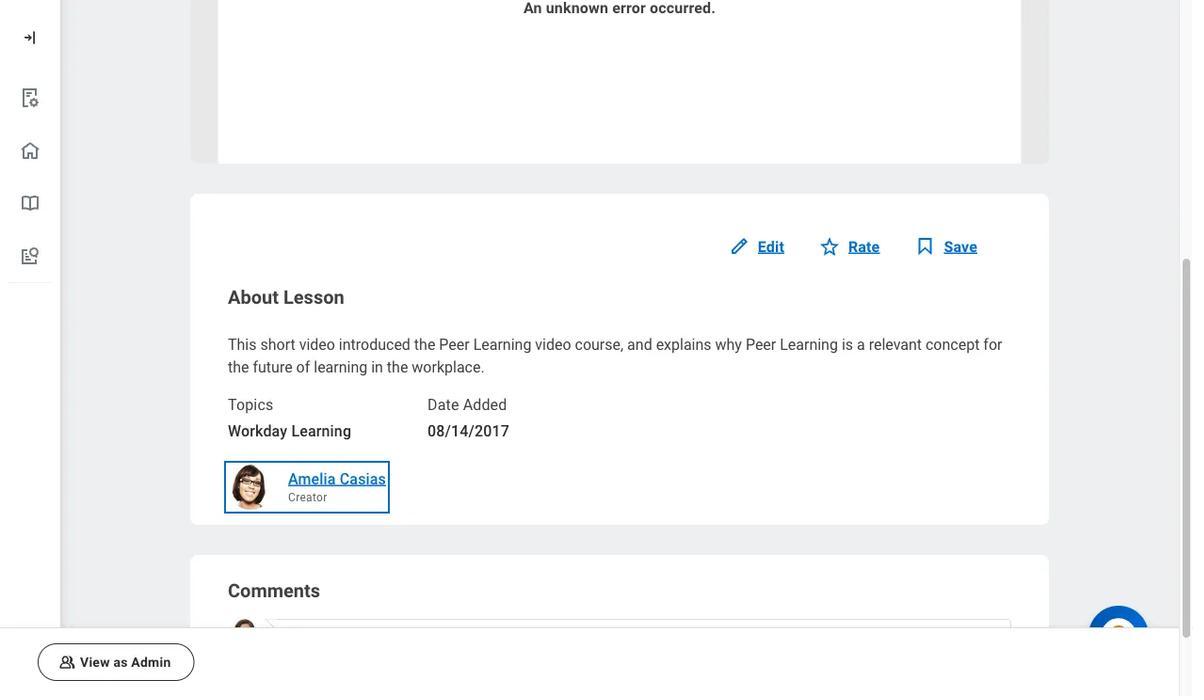 Task type: locate. For each thing, give the bounding box(es) containing it.
home image
[[19, 139, 41, 162]]

08/14/2017
[[428, 423, 510, 441]]

as
[[113, 655, 128, 671]]

the up 'workplace.'
[[414, 336, 435, 354]]

0 horizontal spatial learning
[[291, 423, 351, 441]]

the down this
[[228, 359, 249, 377]]

transformation import image
[[21, 28, 40, 47]]

1 peer from the left
[[439, 336, 470, 354]]

amelia
[[288, 471, 336, 489]]

amelia casias creator
[[288, 471, 386, 505]]

relevant
[[869, 336, 922, 354]]

peer up 'workplace.'
[[439, 336, 470, 354]]

2 horizontal spatial learning
[[780, 336, 838, 354]]

0 horizontal spatial the
[[228, 359, 249, 377]]

1 horizontal spatial video
[[535, 336, 571, 354]]

edit image
[[728, 236, 750, 258]]

learning left is on the right of page
[[780, 336, 838, 354]]

0 horizontal spatial peer
[[439, 336, 470, 354]]

learning up 'workplace.'
[[473, 336, 532, 354]]

a
[[857, 336, 865, 354]]

1 video from the left
[[299, 336, 335, 354]]

comments
[[228, 580, 320, 603]]

why
[[715, 336, 742, 354]]

save button
[[914, 224, 989, 270]]

creator
[[288, 492, 327, 505]]

future
[[253, 359, 293, 377]]

admin
[[131, 655, 171, 671]]

explains
[[656, 336, 712, 354]]

introduced
[[339, 336, 411, 354]]

star image
[[818, 236, 841, 258]]

added
[[463, 396, 507, 414]]

list
[[0, 72, 60, 284]]

video up 'of'
[[299, 336, 335, 354]]

video left course,
[[535, 336, 571, 354]]

2 horizontal spatial the
[[414, 336, 435, 354]]

learning up amelia
[[291, 423, 351, 441]]

topics
[[228, 396, 273, 414]]

the
[[414, 336, 435, 354], [228, 359, 249, 377], [387, 359, 408, 377]]

2 peer from the left
[[746, 336, 776, 354]]

topics workday learning
[[228, 396, 351, 441]]

edit
[[758, 238, 785, 256]]

0 horizontal spatial video
[[299, 336, 335, 354]]

date
[[428, 396, 459, 414]]

peer
[[439, 336, 470, 354], [746, 336, 776, 354]]

course,
[[575, 336, 624, 354]]

peer right why
[[746, 336, 776, 354]]

casias
[[340, 471, 386, 489]]

about
[[228, 287, 279, 309]]

2 video from the left
[[535, 336, 571, 354]]

the right in
[[387, 359, 408, 377]]

lesson
[[283, 287, 344, 309]]

in
[[371, 359, 383, 377]]

1 horizontal spatial peer
[[746, 336, 776, 354]]

video
[[299, 336, 335, 354], [535, 336, 571, 354]]

learning
[[473, 336, 532, 354], [780, 336, 838, 354], [291, 423, 351, 441]]

of
[[296, 359, 310, 377]]



Task type: vqa. For each thing, say whether or not it's contained in the screenshot.
3 button
no



Task type: describe. For each thing, give the bounding box(es) containing it.
view
[[80, 655, 110, 671]]

workday
[[228, 423, 288, 441]]

is
[[842, 336, 853, 354]]

short
[[260, 336, 295, 354]]

learning inside topics workday learning
[[291, 423, 351, 441]]

and
[[627, 336, 652, 354]]

concept
[[926, 336, 980, 354]]

about lesson
[[228, 287, 344, 309]]

view as admin button
[[38, 644, 194, 682]]

rate
[[849, 238, 880, 256]]

book open image
[[19, 192, 41, 215]]

1 horizontal spatial the
[[387, 359, 408, 377]]

save
[[944, 238, 978, 256]]

workplace.
[[412, 359, 485, 377]]

this short video introduced the peer learning video course, and explains why peer learning is a relevant concept for the future of learning in the workplace.
[[228, 336, 1003, 377]]

media mylearning image
[[914, 236, 937, 258]]

media classroom image
[[57, 654, 76, 672]]

for
[[984, 336, 1003, 354]]

this
[[228, 336, 257, 354]]

view as admin
[[80, 655, 171, 671]]

learning
[[314, 359, 368, 377]]

edit link
[[728, 224, 796, 270]]

date added 08/14/2017
[[428, 396, 510, 441]]

rate button
[[818, 224, 891, 270]]

1 horizontal spatial learning
[[473, 336, 532, 354]]

report parameter image
[[19, 87, 41, 109]]



